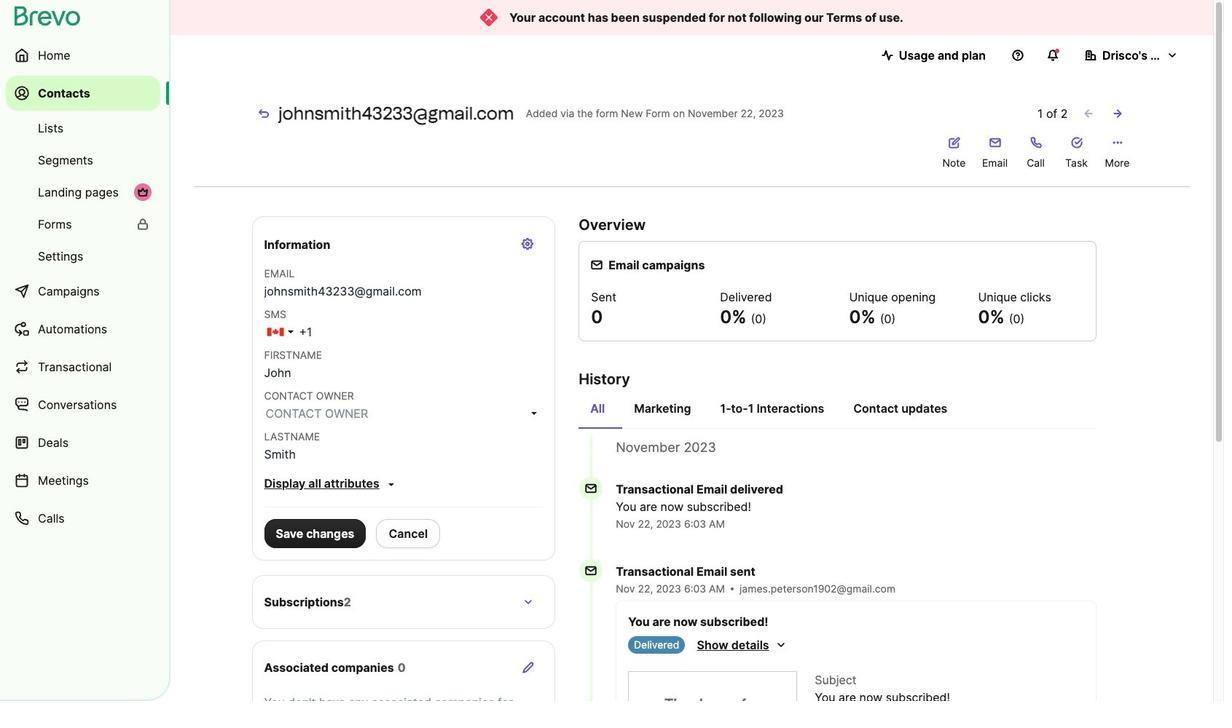 Task type: locate. For each thing, give the bounding box(es) containing it.
0 vertical spatial left___8yvyj image
[[137, 187, 149, 198]]

1 vertical spatial left___8yvyj image
[[137, 219, 149, 230]]

dialog
[[1214, 0, 1225, 702]]

LASTNAME field
[[264, 446, 543, 464]]

FIRSTNAME field
[[264, 364, 543, 382]]

left___8yvyj image
[[137, 187, 149, 198], [137, 219, 149, 230]]

SMS field
[[299, 324, 543, 341]]

tab list
[[579, 394, 1097, 429]]



Task type: vqa. For each thing, say whether or not it's contained in the screenshot.
LASTNAME field
yes



Task type: describe. For each thing, give the bounding box(es) containing it.
EMAIL field
[[264, 283, 543, 300]]

1 left___8yvyj image from the top
[[137, 187, 149, 198]]

2 left___8yvyj image from the top
[[137, 219, 149, 230]]



